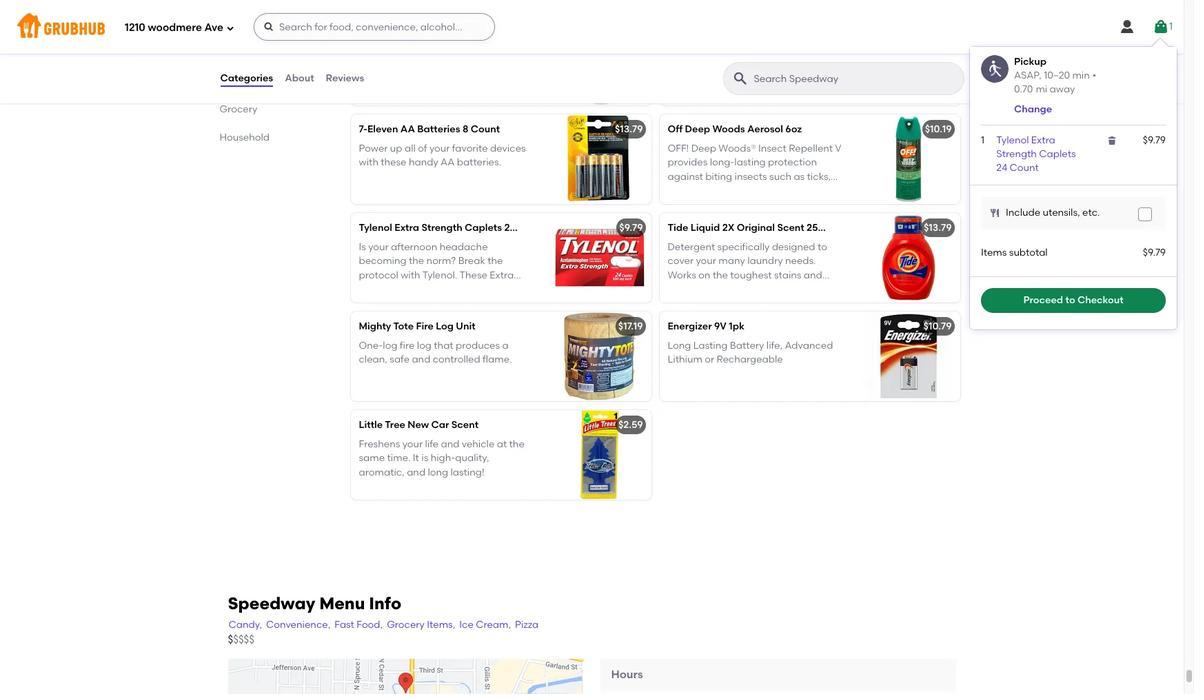 Task type: describe. For each thing, give the bounding box(es) containing it.
tide liquid 2x original scent 25oz
[[668, 222, 829, 234]]

mighty tote fire log unit image
[[548, 311, 651, 401]]

7- for select
[[359, 25, 367, 36]]

whites
[[787, 283, 817, 295]]

stains
[[774, 269, 802, 281]]

tylenol extra strength caplets 24 count image
[[548, 213, 651, 303]]

bright.
[[668, 297, 698, 309]]

personal
[[220, 75, 260, 87]]

woods® insect
[[719, 143, 787, 154]]

against
[[668, 171, 703, 182]]

1210 woodmere ave
[[125, 21, 223, 34]]

clean,
[[359, 354, 387, 366]]

household
[[220, 132, 270, 143]]

$13.79 for detergent specifically designed to cover your many laundry needs. works on the toughest stains and leaves colors vibrant and whites bright.   25oz.
[[924, 222, 952, 234]]

categories
[[220, 72, 273, 84]]

power for power up all of your favorite devices with these aaa batteries.
[[668, 44, 697, 56]]

the inside freshens your life and vehicle at the same time. it is high-quality, aromatic, and long lasting!
[[509, 439, 525, 450]]

with for power up all of your favorite devices with these handy aa batteries.
[[359, 157, 378, 168]]

speedway menu info
[[228, 594, 401, 614]]

your up becoming
[[368, 241, 389, 253]]

off! deep
[[668, 143, 716, 154]]

colors
[[700, 283, 728, 295]]

life,
[[767, 340, 783, 352]]

the down afternoon
[[409, 255, 424, 267]]

batteries. inside power up all of your favorite devices with these handy aa batteries.
[[457, 157, 501, 168]]

vehicle
[[462, 439, 495, 450]]

lithium
[[668, 354, 703, 366]]

fast food, button
[[334, 618, 383, 633]]

same
[[359, 453, 385, 464]]

tote
[[393, 320, 414, 332]]

at
[[497, 439, 507, 450]]

7-eleven aaa batteries 8 count image
[[857, 16, 960, 105]]

0.70
[[1014, 83, 1033, 95]]

include
[[1006, 207, 1041, 218]]

perfect
[[492, 44, 526, 56]]

etc.
[[1083, 207, 1100, 218]]

2 flies, from the left
[[804, 185, 824, 196]]

1 inside button
[[1169, 21, 1173, 32]]

and inside 'one-log fire log that produces a clean, safe and controlled flame.'
[[412, 354, 431, 366]]

caplets inside tylenol extra strength caplets 24 count link
[[1039, 148, 1076, 160]]

6oz
[[786, 123, 802, 135]]

magnifying glass icon image
[[732, 70, 748, 87]]

7-eleven aa batteries 8 count image
[[548, 114, 651, 204]]

about button
[[284, 54, 315, 103]]

1pk
[[729, 320, 745, 332]]

1 vertical spatial 24
[[504, 222, 516, 234]]

svg image inside 1 button
[[1153, 19, 1169, 35]]

0 horizontal spatial 1
[[981, 134, 985, 146]]

off deep woods aerosol 6oz
[[668, 123, 802, 135]]

hours
[[611, 668, 643, 681]]

for
[[359, 58, 372, 70]]

16oz
[[461, 25, 481, 36]]

grocery inside tab
[[220, 103, 257, 115]]

one-
[[359, 340, 383, 352]]

proceed to checkout button
[[981, 288, 1166, 313]]

svg image inside tooltip
[[1107, 135, 1118, 146]]

household tab
[[220, 130, 316, 145]]

is your afternoon headache becoming the norm? break the protocol with tylenol. these extra strength caplets will work faster and longer to relieve your pain.
[[359, 241, 528, 309]]

7-select plastic cups 16oz 20ct
[[359, 25, 505, 36]]

pizza button
[[514, 618, 539, 633]]

original
[[737, 222, 775, 234]]

controlled
[[433, 354, 480, 366]]

your inside power up all of your favorite devices with these handy aa batteries.
[[430, 143, 450, 154]]

of for handy
[[418, 143, 427, 154]]

2 vertical spatial $9.79
[[1143, 247, 1166, 258]]

tylenol extra strength caplets 24 count link
[[997, 134, 1076, 174]]

vibrant
[[730, 283, 763, 295]]

black
[[727, 185, 753, 196]]

scent for original
[[777, 222, 804, 234]]

off
[[668, 123, 683, 135]]

it
[[413, 453, 419, 464]]

woodmere
[[148, 21, 202, 34]]

and down it
[[407, 467, 426, 478]]

headache
[[440, 241, 488, 253]]

convenience, button
[[265, 618, 331, 633]]

ice cream, button
[[459, 618, 512, 633]]

devices for power up all of your favorite devices with these aaa batteries.
[[799, 44, 835, 56]]

2 log from the left
[[417, 340, 432, 352]]

extra inside is your afternoon headache becoming the norm? break the protocol with tylenol. these extra strength caplets will work faster and longer to relieve your pain.
[[490, 269, 514, 281]]

Search for food, convenience, alcohol... search field
[[254, 13, 495, 41]]

proceed to checkout
[[1023, 294, 1124, 306]]

provides
[[668, 157, 708, 168]]

plastic
[[399, 25, 432, 36]]

to inside the detergent specifically designed to cover your many laundry needs. works on the toughest stains and leaves colors vibrant and whites bright.   25oz.
[[818, 241, 827, 253]]

asap,
[[1014, 69, 1042, 81]]

main navigation navigation
[[0, 0, 1184, 54]]

20ct
[[483, 25, 505, 36]]

one-log fire log that produces a clean, safe and controlled flame.
[[359, 340, 512, 366]]

0 horizontal spatial svg image
[[226, 24, 234, 32]]

strength inside is your afternoon headache becoming the norm? break the protocol with tylenol. these extra strength caplets will work faster and longer to relieve your pain.
[[359, 283, 399, 295]]

0 horizontal spatial extra
[[395, 222, 419, 234]]

aromatic,
[[359, 467, 405, 478]]

your inside freshens your life and vehicle at the same time. it is high-quality, aromatic, and long lasting!
[[402, 439, 423, 450]]

laundry
[[748, 255, 783, 267]]

min
[[1072, 69, 1090, 81]]

cups
[[434, 25, 459, 36]]

norm?
[[427, 255, 456, 267]]

pickup
[[1014, 56, 1047, 68]]

with inside is your afternoon headache becoming the norm? break the protocol with tylenol. these extra strength caplets will work faster and longer to relieve your pain.
[[401, 269, 420, 281]]

freshens your life and vehicle at the same time. it is high-quality, aromatic, and long lasting!
[[359, 439, 525, 478]]

1 vertical spatial tylenol
[[359, 222, 392, 234]]

tide
[[668, 222, 688, 234]]

1 vertical spatial caplets
[[465, 222, 502, 234]]

fire
[[400, 340, 415, 352]]

$10.19
[[925, 123, 952, 135]]

and inside is your afternoon headache becoming the norm? break the protocol with tylenol. these extra strength caplets will work faster and longer to relieve your pain.
[[510, 283, 528, 295]]

a
[[502, 340, 509, 352]]

checkout
[[1078, 294, 1124, 306]]

deep
[[685, 123, 710, 135]]

10–20
[[1044, 69, 1070, 81]]

1 horizontal spatial grocery
[[387, 619, 425, 631]]

tylenol inside tooltip
[[997, 134, 1029, 146]]

pickup icon image
[[981, 55, 1009, 83]]

log
[[436, 320, 454, 332]]

works
[[668, 269, 696, 281]]

tide liquid 2x original scent 25oz image
[[857, 213, 960, 303]]

count for off deep woods aerosol 6oz
[[471, 123, 500, 135]]

your inside power up all of your favorite devices with these aaa batteries.
[[738, 44, 759, 56]]

drinks
[[411, 58, 439, 70]]

longer
[[359, 297, 389, 309]]

faster
[[480, 283, 507, 295]]

1 vertical spatial tylenol extra strength caplets 24 count
[[359, 222, 547, 234]]

all for handy
[[405, 143, 416, 154]]

specifically
[[718, 241, 770, 253]]

pickup asap, 10–20 min • 0.70 mi away
[[1014, 56, 1097, 95]]

up for aaa
[[699, 44, 711, 56]]

$13.79 for power up all of your favorite devices with these handy aa batteries.
[[615, 123, 643, 135]]

pain.
[[458, 297, 482, 309]]

heavy
[[359, 44, 388, 56]]

freshens
[[359, 439, 400, 450]]

0 vertical spatial aa
[[401, 123, 415, 135]]

2x
[[722, 222, 735, 234]]

with for power up all of your favorite devices with these aaa batteries.
[[668, 58, 687, 70]]

or
[[705, 354, 714, 366]]



Task type: locate. For each thing, give the bounding box(es) containing it.
of inside power up all of your favorite devices with these handy aa batteries.
[[418, 143, 427, 154]]

svg image
[[1153, 19, 1169, 35], [226, 24, 234, 32], [1107, 135, 1118, 146]]

favorite inside power up all of your favorite devices with these handy aa batteries.
[[452, 143, 488, 154]]

2 vertical spatial count
[[518, 222, 547, 234]]

devices inside power up all of your favorite devices with these aaa batteries.
[[799, 44, 835, 56]]

aa inside power up all of your favorite devices with these handy aa batteries.
[[441, 157, 455, 168]]

1 vertical spatial 7-
[[359, 123, 367, 135]]

all for aaa
[[714, 44, 725, 56]]

tylenol extra strength caplets 24 count
[[997, 134, 1076, 174], [359, 222, 547, 234]]

and up whites
[[804, 269, 822, 281]]

2 vertical spatial with
[[401, 269, 420, 281]]

1 horizontal spatial with
[[401, 269, 420, 281]]

0 vertical spatial all
[[714, 44, 725, 56]]

1
[[1169, 21, 1173, 32], [981, 134, 985, 146]]

grocery tab
[[220, 102, 316, 116]]

and down fire
[[412, 354, 431, 366]]

reviews
[[326, 72, 364, 84]]

1 horizontal spatial aa
[[441, 157, 455, 168]]

1 horizontal spatial tylenol
[[997, 134, 1029, 146]]

1 horizontal spatial batteries.
[[741, 58, 785, 70]]

1 vertical spatial power
[[359, 143, 388, 154]]

1 horizontal spatial svg image
[[1107, 135, 1118, 146]]

0 vertical spatial $13.79
[[615, 123, 643, 135]]

log up safe at the bottom of page
[[383, 340, 398, 352]]

favorite for aa
[[452, 143, 488, 154]]

all inside power up all of your favorite devices with these handy aa batteries.
[[405, 143, 416, 154]]

little tree new car scent image
[[548, 410, 651, 500]]

1 vertical spatial strength
[[422, 222, 462, 234]]

24 inside tooltip
[[997, 162, 1008, 174]]

your up it
[[402, 439, 423, 450]]

7- for eleven
[[359, 123, 367, 135]]

0 horizontal spatial tylenol
[[359, 222, 392, 234]]

include utensils, etc.
[[1006, 207, 1100, 218]]

0 vertical spatial grocery
[[220, 103, 257, 115]]

1 vertical spatial 1
[[981, 134, 985, 146]]

becoming
[[359, 255, 407, 267]]

0 horizontal spatial favorite
[[452, 143, 488, 154]]

with up caplets
[[401, 269, 420, 281]]

1 vertical spatial scent
[[452, 419, 479, 431]]

aa right eleven
[[401, 123, 415, 135]]

speedway
[[228, 594, 315, 614]]

the right at
[[509, 439, 525, 450]]

to down "25oz"
[[818, 241, 827, 253]]

proceed
[[1023, 294, 1063, 306]]

and inside off! deep woods® insect repellent v provides long-lasting protection against biting insects such as ticks, mosquitoes, black flies, sand flies, chiggers, and gnats
[[713, 199, 732, 210]]

your up 'on'
[[696, 255, 716, 267]]

ice
[[459, 619, 474, 631]]

0 vertical spatial devices
[[799, 44, 835, 56]]

to inside is your afternoon headache becoming the norm? break the protocol with tylenol. these extra strength caplets will work faster and longer to relieve your pain.
[[391, 297, 401, 309]]

0 horizontal spatial up
[[390, 143, 402, 154]]

detergent
[[668, 241, 715, 253]]

produces
[[456, 340, 500, 352]]

devices inside power up all of your favorite devices with these handy aa batteries.
[[490, 143, 526, 154]]

and down "black"
[[713, 199, 732, 210]]

1 horizontal spatial $13.79
[[924, 222, 952, 234]]

0 vertical spatial $9.79
[[1143, 134, 1166, 146]]

tylenol extra strength caplets 24 count down change button
[[997, 134, 1076, 174]]

0 vertical spatial caplets
[[1039, 148, 1076, 160]]

1 vertical spatial with
[[359, 157, 378, 168]]

favorite inside power up all of your favorite devices with these aaa batteries.
[[761, 44, 797, 56]]

car
[[431, 419, 449, 431]]

with left 'aaa'
[[668, 58, 687, 70]]

such
[[770, 171, 792, 182]]

sand
[[778, 185, 801, 196]]

personal care tab
[[220, 74, 316, 88]]

1 vertical spatial of
[[418, 143, 427, 154]]

favorite
[[761, 44, 797, 56], [452, 143, 488, 154]]

1 horizontal spatial caplets
[[1039, 148, 1076, 160]]

tooltip containing pickup
[[970, 39, 1177, 330]]

2 horizontal spatial svg image
[[1153, 19, 1169, 35]]

0 horizontal spatial scent
[[452, 419, 479, 431]]

your down "batteries"
[[430, 143, 450, 154]]

batteries. up magnifying glass icon
[[741, 58, 785, 70]]

1 vertical spatial grocery
[[387, 619, 425, 631]]

these left 'aaa'
[[690, 58, 715, 70]]

life
[[425, 439, 439, 450]]

and
[[713, 199, 732, 210], [804, 269, 822, 281], [510, 283, 528, 295], [766, 283, 784, 295], [412, 354, 431, 366], [441, 439, 460, 450], [407, 467, 426, 478]]

0 horizontal spatial all
[[405, 143, 416, 154]]

items,
[[427, 619, 455, 631]]

all up 'aaa'
[[714, 44, 725, 56]]

long lasting battery life, advanced lithium or rechargeable
[[668, 340, 833, 366]]

these inside power up all of your favorite devices with these handy aa batteries.
[[381, 157, 406, 168]]

1 vertical spatial all
[[405, 143, 416, 154]]

1 horizontal spatial 1
[[1169, 21, 1173, 32]]

9v
[[714, 320, 727, 332]]

lasting!
[[451, 467, 484, 478]]

0 horizontal spatial of
[[418, 143, 427, 154]]

aa right handy
[[441, 157, 455, 168]]

work
[[456, 283, 478, 295]]

with inside power up all of your favorite devices with these handy aa batteries.
[[359, 157, 378, 168]]

the right break
[[488, 255, 503, 267]]

and down stains
[[766, 283, 784, 295]]

1 vertical spatial $9.79
[[619, 222, 643, 234]]

$2.59
[[618, 419, 643, 431]]

of up 'aaa'
[[727, 44, 736, 56]]

0 vertical spatial extra
[[1031, 134, 1056, 146]]

strength up headache
[[422, 222, 462, 234]]

0 vertical spatial with
[[668, 58, 687, 70]]

24 up faster
[[504, 222, 516, 234]]

strength down change button
[[997, 148, 1037, 160]]

heavy duty disposalbe cups perfect for holding drinks securely.
[[359, 44, 526, 70]]

mosquitoes,
[[668, 185, 725, 196]]

all inside power up all of your favorite devices with these aaa batteries.
[[714, 44, 725, 56]]

of for aaa
[[727, 44, 736, 56]]

svg image left include
[[989, 207, 1000, 218]]

0 vertical spatial up
[[699, 44, 711, 56]]

energizer 9v 1pk
[[668, 320, 745, 332]]

1 log from the left
[[383, 340, 398, 352]]

gnats
[[734, 199, 761, 210]]

2 horizontal spatial to
[[1066, 294, 1075, 306]]

0 vertical spatial strength
[[997, 148, 1037, 160]]

tylenol
[[997, 134, 1029, 146], [359, 222, 392, 234]]

these
[[690, 58, 715, 70], [381, 157, 406, 168]]

1 horizontal spatial tylenol extra strength caplets 24 count
[[997, 134, 1076, 174]]

0 horizontal spatial these
[[381, 157, 406, 168]]

2 horizontal spatial strength
[[997, 148, 1037, 160]]

0 horizontal spatial $13.79
[[615, 123, 643, 135]]

to right proceed
[[1066, 294, 1075, 306]]

scent up vehicle
[[452, 419, 479, 431]]

0 horizontal spatial aa
[[401, 123, 415, 135]]

count for tide liquid 2x original scent 25oz
[[518, 222, 547, 234]]

many
[[719, 255, 745, 267]]

aa
[[401, 123, 415, 135], [441, 157, 455, 168]]

to inside "button"
[[1066, 294, 1075, 306]]

1 flies, from the left
[[755, 185, 776, 196]]

these for handy
[[381, 157, 406, 168]]

your down the will
[[436, 297, 456, 309]]

personal care
[[220, 75, 286, 87]]

your inside the detergent specifically designed to cover your many laundry needs. works on the toughest stains and leaves colors vibrant and whites bright.   25oz.
[[696, 255, 716, 267]]

up inside power up all of your favorite devices with these aaa batteries.
[[699, 44, 711, 56]]

cream,
[[476, 619, 511, 631]]

2 vertical spatial strength
[[359, 283, 399, 295]]

1 horizontal spatial strength
[[422, 222, 462, 234]]

1 7- from the top
[[359, 25, 367, 36]]

0 vertical spatial favorite
[[761, 44, 797, 56]]

utensils,
[[1043, 207, 1080, 218]]

of inside power up all of your favorite devices with these aaa batteries.
[[727, 44, 736, 56]]

svg image up candy 'tab' at the top left of page
[[263, 21, 274, 32]]

quality,
[[455, 453, 489, 464]]

chiggers,
[[668, 199, 711, 210]]

7-eleven aa batteries 8 count
[[359, 123, 500, 135]]

tylenol extra strength caplets 24 count inside tooltip
[[997, 134, 1076, 174]]

0 horizontal spatial tylenol extra strength caplets 24 count
[[359, 222, 547, 234]]

1 vertical spatial batteries.
[[457, 157, 501, 168]]

0 horizontal spatial grocery
[[220, 103, 257, 115]]

with
[[668, 58, 687, 70], [359, 157, 378, 168], [401, 269, 420, 281]]

7-select plastic cups 16oz 20ct image
[[548, 16, 651, 105]]

batteries. down the 8
[[457, 157, 501, 168]]

tylenol down change button
[[997, 134, 1029, 146]]

0 horizontal spatial 24
[[504, 222, 516, 234]]

long
[[668, 340, 691, 352]]

off! deep woods® insect repellent v provides long-lasting protection against biting insects such as ticks, mosquitoes, black flies, sand flies, chiggers, and gnats
[[668, 143, 842, 210]]

1 horizontal spatial scent
[[777, 222, 804, 234]]

1 horizontal spatial favorite
[[761, 44, 797, 56]]

1 vertical spatial $13.79
[[924, 222, 952, 234]]

extra
[[1031, 134, 1056, 146], [395, 222, 419, 234], [490, 269, 514, 281]]

0 vertical spatial 24
[[997, 162, 1008, 174]]

1 vertical spatial favorite
[[452, 143, 488, 154]]

energizer 9v 1pk image
[[857, 311, 960, 401]]

caplets up headache
[[465, 222, 502, 234]]

25oz
[[807, 222, 829, 234]]

your up 'aaa'
[[738, 44, 759, 56]]

1 horizontal spatial count
[[518, 222, 547, 234]]

favorite for batteries.
[[761, 44, 797, 56]]

these for aaa
[[690, 58, 715, 70]]

will
[[439, 283, 453, 295]]

and right faster
[[510, 283, 528, 295]]

insects
[[735, 171, 767, 182]]

relieve
[[403, 297, 433, 309]]

0 horizontal spatial count
[[471, 123, 500, 135]]

change button
[[1014, 102, 1052, 116]]

log right fire
[[417, 340, 432, 352]]

extra inside tylenol extra strength caplets 24 count link
[[1031, 134, 1056, 146]]

scent up designed
[[777, 222, 804, 234]]

1 horizontal spatial power
[[668, 44, 697, 56]]

tylenol extra strength caplets 24 count up headache
[[359, 222, 547, 234]]

scent for car
[[452, 419, 479, 431]]

of up handy
[[418, 143, 427, 154]]

long
[[428, 467, 448, 478]]

devices for power up all of your favorite devices with these handy aa batteries.
[[490, 143, 526, 154]]

2 horizontal spatial extra
[[1031, 134, 1056, 146]]

1 horizontal spatial of
[[727, 44, 736, 56]]

batteries. inside power up all of your favorite devices with these aaa batteries.
[[741, 58, 785, 70]]

1 horizontal spatial log
[[417, 340, 432, 352]]

1 horizontal spatial 24
[[997, 162, 1008, 174]]

1 button
[[1153, 14, 1173, 39]]

Search Speedway search field
[[753, 72, 959, 85]]

svg image
[[1119, 19, 1136, 35], [263, 21, 274, 32], [989, 207, 1000, 218], [1141, 210, 1149, 218]]

lasting
[[693, 340, 728, 352]]

strength down protocol
[[359, 283, 399, 295]]

1 horizontal spatial up
[[699, 44, 711, 56]]

break
[[458, 255, 485, 267]]

candy, convenience, fast food, grocery items, ice cream, pizza
[[229, 619, 539, 631]]

count inside tooltip
[[1010, 162, 1039, 174]]

extra up faster
[[490, 269, 514, 281]]

0 horizontal spatial batteries.
[[457, 157, 501, 168]]

grocery down personal
[[220, 103, 257, 115]]

0 vertical spatial of
[[727, 44, 736, 56]]

the inside the detergent specifically designed to cover your many laundry needs. works on the toughest stains and leaves colors vibrant and whites bright.   25oz.
[[713, 269, 728, 281]]

extra up afternoon
[[395, 222, 419, 234]]

off deep woods aerosol 6oz image
[[857, 114, 960, 204]]

25oz.
[[701, 297, 725, 309]]

0 horizontal spatial to
[[391, 297, 401, 309]]

1 horizontal spatial these
[[690, 58, 715, 70]]

battery
[[730, 340, 764, 352]]

1 vertical spatial up
[[390, 143, 402, 154]]

0 vertical spatial tylenol extra strength caplets 24 count
[[997, 134, 1076, 174]]

up inside power up all of your favorite devices with these handy aa batteries.
[[390, 143, 402, 154]]

disposalbe
[[414, 44, 465, 56]]

7- down the reviews button
[[359, 123, 367, 135]]

24 up include
[[997, 162, 1008, 174]]

$10.79
[[924, 320, 952, 332]]

1 horizontal spatial extra
[[490, 269, 514, 281]]

these inside power up all of your favorite devices with these aaa batteries.
[[690, 58, 715, 70]]

food,
[[357, 619, 383, 631]]

info
[[369, 594, 401, 614]]

high-
[[431, 453, 455, 464]]

menu
[[319, 594, 365, 614]]

with inside power up all of your favorite devices with these aaa batteries.
[[668, 58, 687, 70]]

power for power up all of your favorite devices with these handy aa batteries.
[[359, 143, 388, 154]]

and up "high-"
[[441, 439, 460, 450]]

ave
[[204, 21, 223, 34]]

flies, down insects
[[755, 185, 776, 196]]

is
[[421, 453, 428, 464]]

0 horizontal spatial with
[[359, 157, 378, 168]]

lasting
[[735, 157, 766, 168]]

drinks tab
[[220, 17, 316, 32]]

candy
[[220, 47, 251, 58]]

flies, down "ticks,"
[[804, 185, 824, 196]]

2 horizontal spatial with
[[668, 58, 687, 70]]

1 vertical spatial count
[[1010, 162, 1039, 174]]

0 horizontal spatial strength
[[359, 283, 399, 295]]

0 vertical spatial 7-
[[359, 25, 367, 36]]

cover
[[668, 255, 694, 267]]

candy tab
[[220, 45, 316, 60]]

0 vertical spatial scent
[[777, 222, 804, 234]]

0 horizontal spatial caplets
[[465, 222, 502, 234]]

eleven
[[367, 123, 398, 135]]

tooltip
[[970, 39, 1177, 330]]

duty
[[391, 44, 412, 56]]

these left handy
[[381, 157, 406, 168]]

2 7- from the top
[[359, 123, 367, 135]]

7- up heavy
[[359, 25, 367, 36]]

1 vertical spatial extra
[[395, 222, 419, 234]]

tylenol up 'is'
[[359, 222, 392, 234]]

the up colors at the top right of the page
[[713, 269, 728, 281]]

2 horizontal spatial count
[[1010, 162, 1039, 174]]

0 vertical spatial count
[[471, 123, 500, 135]]

1 vertical spatial devices
[[490, 143, 526, 154]]

to
[[818, 241, 827, 253], [1066, 294, 1075, 306], [391, 297, 401, 309]]

$9.79
[[1143, 134, 1166, 146], [619, 222, 643, 234], [1143, 247, 1166, 258]]

grocery down info
[[387, 619, 425, 631]]

tree
[[385, 419, 405, 431]]

7-
[[359, 25, 367, 36], [359, 123, 367, 135]]

your
[[738, 44, 759, 56], [430, 143, 450, 154], [368, 241, 389, 253], [696, 255, 716, 267], [436, 297, 456, 309], [402, 439, 423, 450]]

power inside power up all of your favorite devices with these aaa batteries.
[[668, 44, 697, 56]]

protocol
[[359, 269, 398, 281]]

up for handy
[[390, 143, 402, 154]]

0 horizontal spatial log
[[383, 340, 398, 352]]

extra down change button
[[1031, 134, 1056, 146]]

is
[[359, 241, 366, 253]]

strength inside tylenol extra strength caplets 24 count
[[997, 148, 1037, 160]]

svg image right the etc. on the top right of the page
[[1141, 210, 1149, 218]]

to right longer
[[391, 297, 401, 309]]

$$$$$
[[228, 634, 254, 646]]

aerosol
[[747, 123, 783, 135]]

all up handy
[[405, 143, 416, 154]]

1 horizontal spatial flies,
[[804, 185, 824, 196]]

detergent specifically designed to cover your many laundry needs. works on the toughest stains and leaves colors vibrant and whites bright.   25oz.
[[668, 241, 827, 309]]

1 horizontal spatial to
[[818, 241, 827, 253]]

afternoon
[[391, 241, 437, 253]]

with down eleven
[[359, 157, 378, 168]]

1 vertical spatial aa
[[441, 157, 455, 168]]

0 horizontal spatial power
[[359, 143, 388, 154]]

$13.79
[[615, 123, 643, 135], [924, 222, 952, 234]]

caplets down change button
[[1039, 148, 1076, 160]]

2 vertical spatial extra
[[490, 269, 514, 281]]

1 vertical spatial these
[[381, 157, 406, 168]]

svg image left 1 button
[[1119, 19, 1136, 35]]

power inside power up all of your favorite devices with these handy aa batteries.
[[359, 143, 388, 154]]

0 vertical spatial these
[[690, 58, 715, 70]]

0 horizontal spatial devices
[[490, 143, 526, 154]]

needs.
[[785, 255, 816, 267]]



Task type: vqa. For each thing, say whether or not it's contained in the screenshot.


